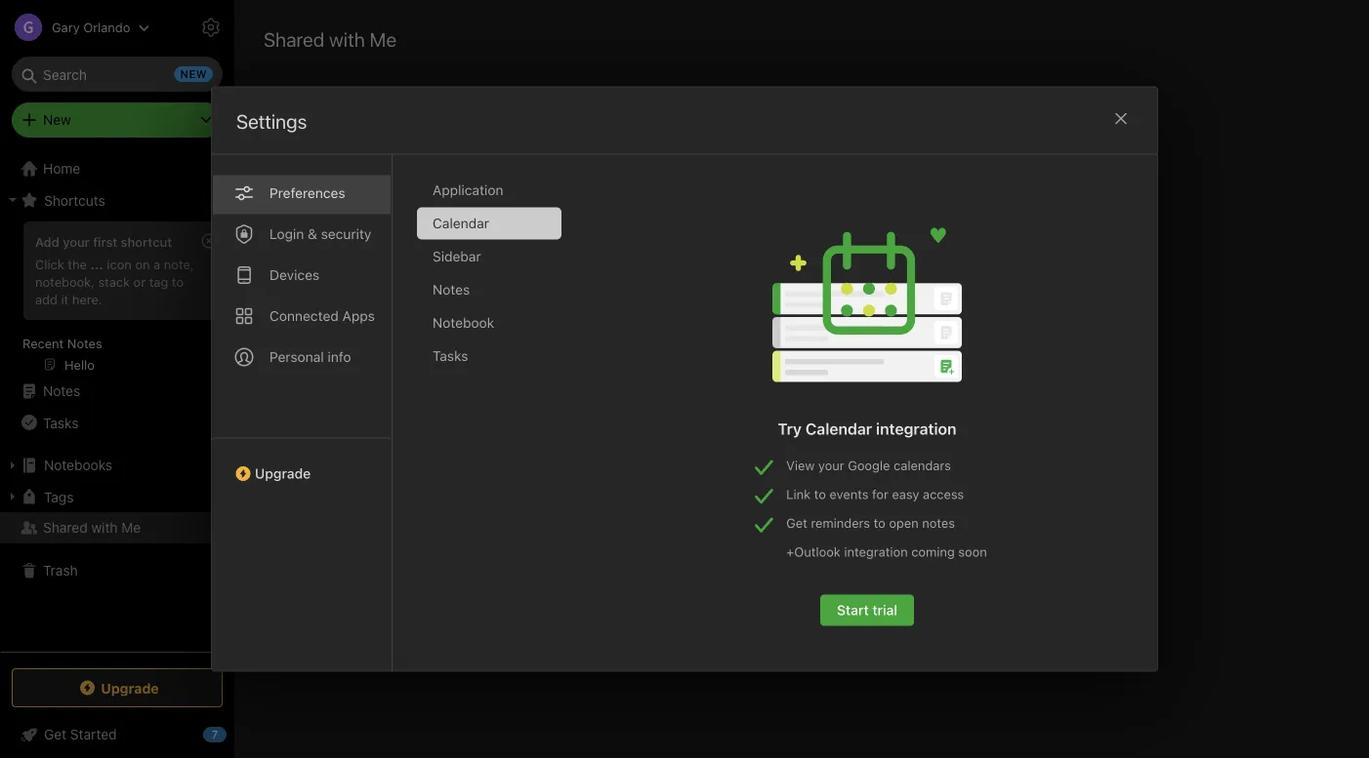 Task type: vqa. For each thing, say whether or not it's contained in the screenshot.
the bottommost with
yes



Task type: describe. For each thing, give the bounding box(es) containing it.
tasks inside button
[[43, 415, 79, 431]]

0 vertical spatial integration
[[876, 420, 957, 439]]

get reminders to open notes
[[786, 516, 955, 531]]

note,
[[164, 257, 194, 271]]

click
[[35, 257, 64, 271]]

shortcuts
[[44, 192, 105, 208]]

1 vertical spatial with
[[811, 485, 841, 504]]

and
[[649, 485, 676, 504]]

settings
[[236, 110, 307, 133]]

recent
[[22, 336, 64, 351]]

soon
[[958, 545, 987, 560]]

recent notes
[[22, 336, 102, 351]]

connected
[[270, 308, 339, 324]]

tag
[[149, 274, 168, 289]]

access
[[923, 487, 964, 502]]

tasks tab
[[417, 340, 562, 373]]

new
[[43, 112, 71, 128]]

sidebar
[[433, 249, 481, 265]]

notebook,
[[35, 274, 95, 289]]

tab list containing application
[[417, 174, 577, 671]]

info
[[328, 349, 351, 365]]

yet
[[853, 447, 878, 468]]

shared with me link
[[0, 513, 233, 544]]

get
[[786, 516, 808, 531]]

notes inside notes tab
[[433, 282, 470, 298]]

tasks inside tab
[[433, 348, 468, 364]]

personal info
[[270, 349, 351, 365]]

1 vertical spatial upgrade
[[101, 680, 159, 697]]

preferences
[[270, 185, 345, 201]]

will
[[874, 485, 897, 504]]

easy
[[892, 487, 919, 502]]

stack
[[98, 274, 130, 289]]

Search text field
[[25, 57, 209, 92]]

0 horizontal spatial shared
[[43, 520, 88, 536]]

notes
[[922, 516, 955, 531]]

notes tab
[[417, 274, 562, 306]]

trash link
[[0, 556, 233, 587]]

add your first shortcut
[[35, 234, 172, 249]]

shared with me inside shared with me link
[[43, 520, 141, 536]]

notebook
[[433, 315, 494, 331]]

1 horizontal spatial shared
[[264, 27, 325, 50]]

&
[[308, 226, 317, 242]]

google
[[848, 459, 890, 473]]

try
[[778, 420, 802, 439]]

0 vertical spatial shared
[[794, 447, 849, 468]]

up
[[942, 485, 960, 504]]

expand notebooks image
[[5, 458, 21, 474]]

devices
[[270, 267, 320, 283]]

home link
[[0, 153, 234, 185]]

upgrade inside tab list
[[255, 466, 311, 482]]

application
[[433, 182, 503, 198]]

shared with me element
[[234, 0, 1369, 759]]

start trial
[[837, 603, 898, 619]]

start trial button
[[820, 595, 914, 627]]

shortcuts button
[[0, 185, 233, 216]]

personal
[[270, 349, 324, 365]]

security
[[321, 226, 371, 242]]

on
[[135, 257, 150, 271]]

icon on a note, notebook, stack or tag to add it here.
[[35, 257, 194, 306]]

your for first
[[63, 234, 90, 249]]

notes inside shared with me element
[[603, 485, 645, 504]]

reminders
[[811, 516, 870, 531]]



Task type: locate. For each thing, give the bounding box(es) containing it.
2 horizontal spatial to
[[874, 516, 886, 531]]

integration up calendars
[[876, 420, 957, 439]]

+outlook
[[786, 545, 841, 560]]

tab list containing preferences
[[212, 155, 393, 671]]

or
[[133, 274, 146, 289]]

1 horizontal spatial shared with me
[[264, 27, 397, 50]]

tasks up the notebooks in the left of the page
[[43, 415, 79, 431]]

1 horizontal spatial tasks
[[433, 348, 468, 364]]

1 vertical spatial shared
[[758, 485, 807, 504]]

for
[[872, 487, 889, 502]]

notebook tab
[[417, 307, 562, 339]]

1 horizontal spatial your
[[818, 459, 844, 473]]

here. right up
[[965, 485, 1000, 504]]

new button
[[12, 103, 223, 138]]

0 horizontal spatial with
[[91, 520, 118, 536]]

to right link
[[814, 487, 826, 502]]

notes
[[433, 282, 470, 298], [67, 336, 102, 351], [43, 383, 80, 399], [603, 485, 645, 504]]

show
[[901, 485, 938, 504]]

icon
[[107, 257, 132, 271]]

link to events for easy access
[[786, 487, 964, 502]]

nothing
[[725, 447, 789, 468]]

group containing add your first shortcut
[[0, 216, 233, 384]]

calendar up yet at the bottom of page
[[806, 420, 872, 439]]

2 vertical spatial with
[[91, 520, 118, 536]]

tree
[[0, 153, 234, 651]]

to inside icon on a note, notebook, stack or tag to add it here.
[[172, 274, 184, 289]]

your
[[63, 234, 90, 249], [818, 459, 844, 473]]

1 vertical spatial integration
[[844, 545, 908, 560]]

login & security
[[270, 226, 371, 242]]

2 vertical spatial to
[[874, 516, 886, 531]]

tab list
[[212, 155, 393, 671], [417, 174, 577, 671]]

a
[[153, 257, 160, 271]]

0 vertical spatial with
[[329, 27, 365, 50]]

with
[[329, 27, 365, 50], [811, 485, 841, 504], [91, 520, 118, 536]]

+outlook integration coming soon
[[786, 545, 987, 560]]

calendar up sidebar
[[433, 215, 489, 231]]

notes down sidebar
[[433, 282, 470, 298]]

close image
[[1110, 107, 1133, 130]]

your right the view
[[818, 459, 844, 473]]

the
[[68, 257, 87, 271]]

0 horizontal spatial to
[[172, 274, 184, 289]]

calendar
[[433, 215, 489, 231], [806, 420, 872, 439]]

view your google calendars
[[786, 459, 951, 473]]

1 horizontal spatial upgrade
[[255, 466, 311, 482]]

application tab
[[417, 174, 562, 207]]

me
[[370, 27, 397, 50], [121, 520, 141, 536]]

1 vertical spatial here.
[[965, 485, 1000, 504]]

0 vertical spatial here.
[[72, 292, 102, 306]]

0 vertical spatial me
[[370, 27, 397, 50]]

notes right the recent
[[67, 336, 102, 351]]

add
[[35, 292, 58, 306]]

1 vertical spatial me
[[121, 520, 141, 536]]

link
[[786, 487, 811, 502]]

0 horizontal spatial here.
[[72, 292, 102, 306]]

start
[[837, 603, 869, 619]]

open
[[889, 516, 919, 531]]

notes link
[[0, 376, 233, 407]]

0 vertical spatial your
[[63, 234, 90, 249]]

1 vertical spatial shared with me
[[43, 520, 141, 536]]

login
[[270, 226, 304, 242]]

notes and notebooks shared with you will show up here.
[[603, 485, 1000, 504]]

nothing shared yet
[[725, 447, 878, 468]]

1 vertical spatial tasks
[[43, 415, 79, 431]]

0 horizontal spatial upgrade
[[101, 680, 159, 697]]

to down note,
[[172, 274, 184, 289]]

1 horizontal spatial calendar
[[806, 420, 872, 439]]

tasks down notebook
[[433, 348, 468, 364]]

notebooks
[[44, 458, 112, 474]]

connected apps
[[270, 308, 375, 324]]

1 horizontal spatial here.
[[965, 485, 1000, 504]]

0 horizontal spatial tab list
[[212, 155, 393, 671]]

0 vertical spatial shared
[[264, 27, 325, 50]]

to left open
[[874, 516, 886, 531]]

notes left and
[[603, 485, 645, 504]]

notes down recent notes
[[43, 383, 80, 399]]

coming
[[911, 545, 955, 560]]

shared down 'tags'
[[43, 520, 88, 536]]

shared
[[794, 447, 849, 468], [758, 485, 807, 504]]

0 vertical spatial calendar
[[433, 215, 489, 231]]

upgrade button inside tab list
[[212, 438, 392, 490]]

1 vertical spatial your
[[818, 459, 844, 473]]

home
[[43, 161, 80, 177]]

sidebar tab
[[417, 241, 562, 273]]

it
[[61, 292, 69, 306]]

click the ...
[[35, 257, 103, 271]]

None search field
[[25, 57, 209, 92]]

calendar tab
[[417, 208, 562, 240]]

upgrade
[[255, 466, 311, 482], [101, 680, 159, 697]]

0 horizontal spatial calendar
[[433, 215, 489, 231]]

trial
[[873, 603, 898, 619]]

expand tags image
[[5, 489, 21, 505]]

here.
[[72, 292, 102, 306], [965, 485, 1000, 504]]

0 horizontal spatial me
[[121, 520, 141, 536]]

shortcut
[[121, 234, 172, 249]]

1 horizontal spatial to
[[814, 487, 826, 502]]

1 vertical spatial to
[[814, 487, 826, 502]]

your for google
[[818, 459, 844, 473]]

shared right settings image
[[264, 27, 325, 50]]

add
[[35, 234, 59, 249]]

notes inside 'notes' link
[[43, 383, 80, 399]]

you
[[845, 485, 870, 504]]

0 horizontal spatial your
[[63, 234, 90, 249]]

view
[[786, 459, 815, 473]]

shared with me inside shared with me element
[[264, 27, 397, 50]]

integration down get reminders to open notes
[[844, 545, 908, 560]]

0 horizontal spatial shared with me
[[43, 520, 141, 536]]

group
[[0, 216, 233, 384]]

2 horizontal spatial with
[[811, 485, 841, 504]]

calendars
[[894, 459, 951, 473]]

0 vertical spatial shared with me
[[264, 27, 397, 50]]

tasks button
[[0, 407, 233, 439]]

0 vertical spatial to
[[172, 274, 184, 289]]

0 vertical spatial upgrade button
[[212, 438, 392, 490]]

integration
[[876, 420, 957, 439], [844, 545, 908, 560]]

your up the
[[63, 234, 90, 249]]

shared up the get in the right bottom of the page
[[758, 485, 807, 504]]

first
[[93, 234, 117, 249]]

try calendar integration
[[778, 420, 957, 439]]

1 horizontal spatial tab list
[[417, 174, 577, 671]]

calendar inside tab
[[433, 215, 489, 231]]

to
[[172, 274, 184, 289], [814, 487, 826, 502], [874, 516, 886, 531]]

1 vertical spatial upgrade button
[[12, 669, 223, 708]]

notebooks link
[[0, 450, 233, 482]]

0 vertical spatial upgrade
[[255, 466, 311, 482]]

shared up "notes and notebooks shared with you will show up here."
[[794, 447, 849, 468]]

0 vertical spatial tasks
[[433, 348, 468, 364]]

notebooks
[[680, 485, 754, 504]]

upgrade button
[[212, 438, 392, 490], [12, 669, 223, 708]]

shared with me
[[264, 27, 397, 50], [43, 520, 141, 536]]

here. inside icon on a note, notebook, stack or tag to add it here.
[[72, 292, 102, 306]]

shared
[[264, 27, 325, 50], [43, 520, 88, 536]]

events
[[830, 487, 869, 502]]

1 vertical spatial shared
[[43, 520, 88, 536]]

0 horizontal spatial tasks
[[43, 415, 79, 431]]

apps
[[342, 308, 375, 324]]

here. right it
[[72, 292, 102, 306]]

tree containing home
[[0, 153, 234, 651]]

tasks
[[433, 348, 468, 364], [43, 415, 79, 431]]

tags
[[44, 489, 74, 505]]

trash
[[43, 563, 78, 579]]

1 horizontal spatial with
[[329, 27, 365, 50]]

1 horizontal spatial me
[[370, 27, 397, 50]]

tags button
[[0, 482, 233, 513]]

me inside tree
[[121, 520, 141, 536]]

...
[[90, 257, 103, 271]]

1 vertical spatial calendar
[[806, 420, 872, 439]]

settings image
[[199, 16, 223, 39]]

here. inside shared with me element
[[965, 485, 1000, 504]]



